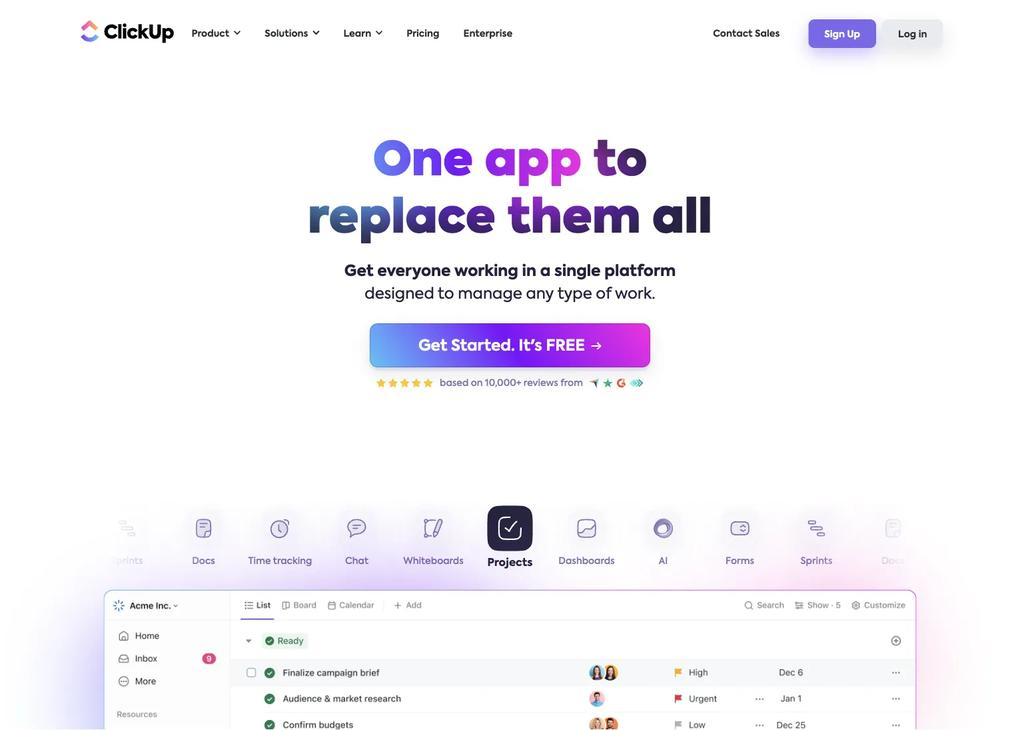 Task type: locate. For each thing, give the bounding box(es) containing it.
1 horizontal spatial get
[[419, 338, 448, 354]]

in left a
[[522, 264, 537, 280]]

0 horizontal spatial time
[[248, 557, 271, 566]]

2 sprints button from the left
[[779, 510, 855, 572]]

1 horizontal spatial in
[[919, 30, 928, 39]]

enterprise link
[[457, 20, 520, 47]]

0 vertical spatial get
[[345, 264, 374, 280]]

designed
[[365, 287, 435, 302]]

of
[[596, 287, 612, 302]]

in right log
[[919, 30, 928, 39]]

get inside button
[[419, 338, 448, 354]]

sign up button
[[809, 19, 877, 48]]

0 horizontal spatial forms
[[36, 557, 65, 566]]

time
[[248, 557, 271, 566], [938, 557, 961, 566]]

get started. it's free
[[419, 338, 585, 354]]

sign
[[825, 30, 845, 39]]

1 time tracking button from the left
[[242, 510, 319, 572]]

started.
[[451, 338, 515, 354]]

1 vertical spatial get
[[419, 338, 448, 354]]

1 vertical spatial to
[[438, 287, 454, 302]]

dashboards button
[[549, 510, 625, 572]]

2 docs from the left
[[882, 557, 905, 566]]

0 horizontal spatial to
[[438, 287, 454, 302]]

get
[[345, 264, 374, 280], [419, 338, 448, 354]]

one
[[373, 139, 474, 186]]

0 horizontal spatial time tracking
[[248, 557, 312, 566]]

sign up
[[825, 30, 861, 39]]

tracking
[[273, 557, 312, 566], [963, 557, 1002, 566]]

2 time from the left
[[938, 557, 961, 566]]

0 horizontal spatial forms button
[[12, 510, 89, 572]]

get up the designed
[[345, 264, 374, 280]]

0 horizontal spatial time tracking button
[[242, 510, 319, 572]]

them
[[508, 197, 641, 243]]

product button
[[185, 20, 247, 47]]

1 vertical spatial in
[[522, 264, 537, 280]]

enterprise
[[464, 29, 513, 38]]

2 docs button from the left
[[855, 510, 932, 572]]

docs button
[[165, 510, 242, 572], [855, 510, 932, 572]]

1 docs button from the left
[[165, 510, 242, 572]]

a
[[540, 264, 551, 280]]

all
[[653, 197, 713, 243]]

contact sales link
[[707, 20, 787, 47]]

0 horizontal spatial get
[[345, 264, 374, 280]]

learn button
[[337, 20, 390, 47]]

whiteboards button
[[395, 510, 472, 572]]

log in link
[[883, 19, 944, 48]]

solutions button
[[258, 20, 326, 47]]

forms button
[[12, 510, 89, 572], [702, 510, 779, 572]]

work.
[[615, 287, 656, 302]]

0 horizontal spatial in
[[522, 264, 537, 280]]

1 horizontal spatial docs button
[[855, 510, 932, 572]]

1 horizontal spatial time tracking button
[[932, 510, 1009, 572]]

to
[[594, 139, 648, 186], [438, 287, 454, 302]]

time tracking button
[[242, 510, 319, 572], [932, 510, 1009, 572]]

forms
[[36, 557, 65, 566], [726, 557, 755, 566]]

whiteboards
[[404, 557, 464, 566]]

sales
[[755, 29, 780, 38]]

solutions
[[265, 29, 308, 38]]

docs
[[192, 557, 215, 566], [882, 557, 905, 566]]

1 horizontal spatial time tracking
[[938, 557, 1002, 566]]

0 horizontal spatial docs button
[[165, 510, 242, 572]]

1 horizontal spatial sprints
[[801, 557, 833, 566]]

replace
[[308, 197, 496, 243]]

1 time from the left
[[248, 557, 271, 566]]

ai button
[[625, 510, 702, 572]]

1 horizontal spatial docs
[[882, 557, 905, 566]]

sprints button
[[89, 510, 165, 572], [779, 510, 855, 572]]

1 horizontal spatial sprints button
[[779, 510, 855, 572]]

0 vertical spatial in
[[919, 30, 928, 39]]

1 docs from the left
[[192, 557, 215, 566]]

0 horizontal spatial sprints button
[[89, 510, 165, 572]]

1 tracking from the left
[[273, 557, 312, 566]]

0 horizontal spatial tracking
[[273, 557, 312, 566]]

time tracking
[[248, 557, 312, 566], [938, 557, 1002, 566]]

in
[[919, 30, 928, 39], [522, 264, 537, 280]]

chat button
[[319, 510, 395, 572]]

dashboards
[[559, 557, 615, 566]]

1 horizontal spatial forms button
[[702, 510, 779, 572]]

platform
[[605, 264, 676, 280]]

1 horizontal spatial to
[[594, 139, 648, 186]]

1 horizontal spatial time
[[938, 557, 961, 566]]

1 horizontal spatial forms
[[726, 557, 755, 566]]

get up based
[[419, 338, 448, 354]]

0 horizontal spatial sprints
[[111, 557, 143, 566]]

one app to replace them all
[[308, 139, 713, 243]]

1 time tracking from the left
[[248, 557, 312, 566]]

sprints
[[111, 557, 143, 566], [801, 557, 833, 566]]

1 horizontal spatial tracking
[[963, 557, 1002, 566]]

five stars image
[[377, 378, 433, 388]]

0 horizontal spatial docs
[[192, 557, 215, 566]]

0 vertical spatial to
[[594, 139, 648, 186]]



Task type: vqa. For each thing, say whether or not it's contained in the screenshot.
chat image
no



Task type: describe. For each thing, give the bounding box(es) containing it.
1 forms button from the left
[[12, 510, 89, 572]]

clickup image
[[77, 19, 174, 44]]

pricing
[[407, 29, 440, 38]]

any
[[526, 287, 554, 302]]

based on 10,000+ reviews from
[[440, 378, 583, 388]]

learn
[[344, 29, 372, 38]]

2 forms button from the left
[[702, 510, 779, 572]]

1 sprints button from the left
[[89, 510, 165, 572]]

pricing link
[[400, 20, 446, 47]]

single
[[555, 264, 601, 280]]

based
[[440, 378, 469, 388]]

working
[[455, 264, 519, 280]]

up
[[848, 30, 861, 39]]

manage
[[458, 287, 523, 302]]

app
[[485, 139, 582, 186]]

get for get started. it's free
[[419, 338, 448, 354]]

contact
[[713, 29, 753, 38]]

2 time tracking button from the left
[[932, 510, 1009, 572]]

product
[[192, 29, 229, 38]]

1 sprints from the left
[[111, 557, 143, 566]]

free
[[546, 338, 585, 354]]

projects
[[488, 557, 533, 568]]

contact sales
[[713, 29, 780, 38]]

from
[[561, 378, 583, 388]]

ai
[[659, 557, 668, 566]]

docs for 1st docs button
[[192, 557, 215, 566]]

2 tracking from the left
[[963, 557, 1002, 566]]

on
[[471, 378, 483, 388]]

designed to manage any type of work.
[[365, 287, 656, 302]]

1 forms from the left
[[36, 557, 65, 566]]

10,000+
[[485, 378, 522, 388]]

get started. it's free button
[[370, 323, 651, 367]]

store reviews image
[[590, 378, 644, 388]]

everyone
[[378, 264, 451, 280]]

get everyone working in a single platform
[[345, 264, 676, 280]]

log
[[899, 30, 917, 39]]

docs for 1st docs button from the right
[[882, 557, 905, 566]]

log in
[[899, 30, 928, 39]]

type
[[558, 287, 593, 302]]

2 sprints from the left
[[801, 557, 833, 566]]

get for get everyone working in a single platform
[[345, 264, 374, 280]]

projects button
[[472, 505, 549, 572]]

it's
[[519, 338, 542, 354]]

reviews
[[524, 378, 559, 388]]

to inside one app to replace them all
[[594, 139, 648, 186]]

2 forms from the left
[[726, 557, 755, 566]]

chat
[[345, 557, 369, 566]]

2 time tracking from the left
[[938, 557, 1002, 566]]



